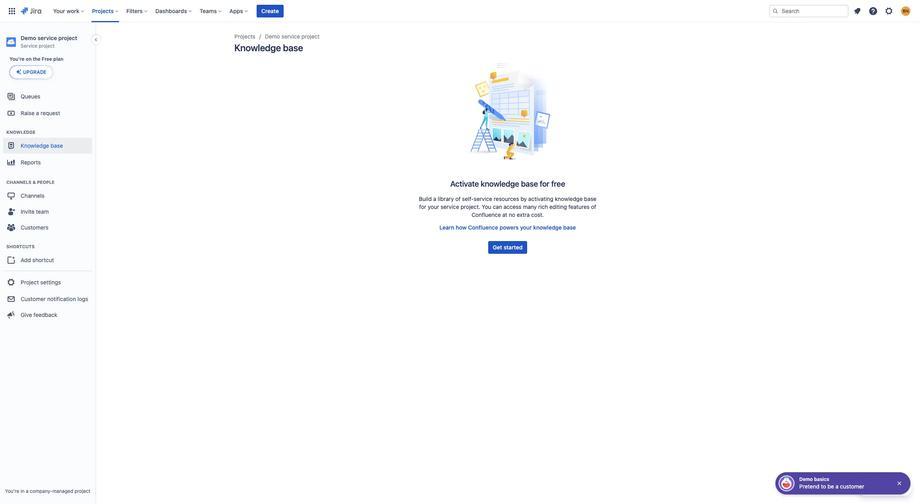 Task type: vqa. For each thing, say whether or not it's contained in the screenshot.
OLDEST FIRST
no



Task type: locate. For each thing, give the bounding box(es) containing it.
base up by
[[521, 179, 538, 188]]

work
[[67, 7, 79, 14]]

you're left in
[[5, 488, 19, 494]]

need help? button
[[857, 480, 912, 496]]

for left free
[[540, 179, 550, 188]]

shortcuts
[[6, 244, 35, 249]]

need
[[875, 485, 889, 491]]

of right the features
[[591, 203, 596, 210]]

projects for projects dropdown button at the top left
[[92, 7, 114, 14]]

2 group from the top
[[3, 271, 92, 325]]

editing
[[549, 203, 567, 210]]

features
[[569, 203, 590, 210]]

knowledge up reports
[[21, 142, 49, 149]]

a inside demo basics pretend to be a customer
[[836, 483, 839, 490]]

2 vertical spatial knowledge
[[21, 142, 49, 149]]

managed
[[52, 488, 73, 494]]

0 horizontal spatial projects
[[92, 7, 114, 14]]

0 vertical spatial projects
[[92, 7, 114, 14]]

need help?
[[875, 485, 905, 491]]

people
[[37, 180, 55, 185]]

of
[[455, 195, 461, 202], [591, 203, 596, 210]]

demo up service
[[21, 35, 36, 41]]

demo up pretend
[[799, 476, 813, 482]]

your work button
[[51, 5, 87, 17]]

knowledge base down demo service project link
[[234, 42, 303, 53]]

service down library
[[441, 203, 459, 210]]

0 vertical spatial knowledge
[[481, 179, 519, 188]]

filters button
[[124, 5, 151, 17]]

banner
[[0, 0, 920, 22]]

0 horizontal spatial for
[[419, 203, 426, 210]]

project
[[302, 33, 320, 40], [58, 35, 77, 41], [39, 43, 55, 49], [75, 488, 90, 494]]

access
[[504, 203, 521, 210]]

knowledge base up reports link
[[21, 142, 63, 149]]

knowledge base link
[[3, 138, 92, 154]]

knowledge inside build a library of self-service resources by activating knowledge base for your service project. you can access many rich editing features of confluence at no extra cost.
[[555, 195, 583, 202]]

base up reports link
[[51, 142, 63, 149]]

demo for demo service project
[[265, 33, 280, 40]]

add shortcut button
[[3, 252, 92, 268]]

build
[[419, 195, 432, 202]]

library
[[438, 195, 454, 202]]

knowledge down cost.
[[533, 224, 562, 231]]

base inside the "knowledge" group
[[51, 142, 63, 149]]

on
[[26, 56, 32, 62]]

plan
[[53, 56, 63, 62]]

knowledge base
[[234, 42, 303, 53], [21, 142, 63, 149]]

powers
[[500, 224, 519, 231]]

your work
[[53, 7, 79, 14]]

channels left &
[[6, 180, 31, 185]]

teams
[[200, 7, 217, 14]]

0 vertical spatial knowledge base
[[234, 42, 303, 53]]

channels for channels
[[21, 192, 44, 199]]

jira image
[[21, 6, 41, 16], [21, 6, 41, 16]]

0 horizontal spatial demo
[[21, 35, 36, 41]]

learn how confluence powers your knowledge base button
[[440, 224, 576, 232]]

queues
[[21, 93, 40, 100]]

you're
[[10, 56, 25, 62], [5, 488, 19, 494]]

service
[[21, 43, 37, 49]]

for
[[540, 179, 550, 188], [419, 203, 426, 210]]

service inside demo service project service project
[[38, 35, 57, 41]]

1 group from the top
[[3, 85, 92, 328]]

2 vertical spatial knowledge
[[533, 224, 562, 231]]

base down demo service project link
[[283, 42, 303, 53]]

your profile and settings image
[[901, 6, 911, 16]]

reports
[[21, 159, 41, 166]]

0 vertical spatial channels
[[6, 180, 31, 185]]

projects inside dropdown button
[[92, 7, 114, 14]]

projects button
[[90, 5, 122, 17]]

channels down &
[[21, 192, 44, 199]]

can
[[493, 203, 502, 210]]

&
[[33, 180, 36, 185]]

1 horizontal spatial of
[[591, 203, 596, 210]]

activating
[[528, 195, 553, 202]]

1 vertical spatial for
[[419, 203, 426, 210]]

demo inside demo basics pretend to be a customer
[[799, 476, 813, 482]]

settings image
[[884, 6, 894, 16]]

basics
[[814, 476, 829, 482]]

channels
[[6, 180, 31, 185], [21, 192, 44, 199]]

demo service project
[[265, 33, 320, 40]]

knowledge up the features
[[555, 195, 583, 202]]

demo down create button
[[265, 33, 280, 40]]

1 vertical spatial your
[[520, 224, 532, 231]]

banner containing your work
[[0, 0, 920, 22]]

knowledge down raise
[[6, 130, 35, 135]]

add shortcut
[[21, 257, 54, 263]]

demo inside demo service project service project
[[21, 35, 36, 41]]

1 vertical spatial confluence
[[468, 224, 498, 231]]

1 vertical spatial channels
[[21, 192, 44, 199]]

dashboards
[[155, 7, 187, 14]]

knowledge down projects 'link'
[[234, 42, 281, 53]]

resources
[[494, 195, 519, 202]]

company-
[[30, 488, 52, 494]]

a right build
[[433, 195, 436, 202]]

get
[[493, 244, 502, 251]]

0 vertical spatial of
[[455, 195, 461, 202]]

0 horizontal spatial your
[[428, 203, 439, 210]]

0 horizontal spatial of
[[455, 195, 461, 202]]

shortcut
[[32, 257, 54, 263]]

projects
[[92, 7, 114, 14], [234, 33, 255, 40]]

base inside build a library of self-service resources by activating knowledge base for your service project. you can access many rich editing features of confluence at no extra cost.
[[584, 195, 597, 202]]

demo service project service project
[[21, 35, 77, 49]]

confluence inside build a library of self-service resources by activating knowledge base for your service project. you can access many rich editing features of confluence at no extra cost.
[[472, 211, 501, 218]]

0 vertical spatial knowledge
[[234, 42, 281, 53]]

base up the features
[[584, 195, 597, 202]]

customers
[[21, 224, 48, 231]]

feedback
[[34, 311, 57, 318]]

many
[[523, 203, 537, 210]]

you
[[482, 203, 491, 210]]

give
[[21, 311, 32, 318]]

invite
[[21, 208, 34, 215]]

raise
[[21, 110, 35, 116]]

base down the features
[[563, 224, 576, 231]]

projects right work
[[92, 7, 114, 14]]

of left self-
[[455, 195, 461, 202]]

1 vertical spatial knowledge base
[[21, 142, 63, 149]]

projects down the apps popup button
[[234, 33, 255, 40]]

upgrade
[[23, 69, 46, 75]]

be
[[828, 483, 834, 490]]

a
[[36, 110, 39, 116], [433, 195, 436, 202], [836, 483, 839, 490], [26, 488, 28, 494]]

you're on the free plan
[[10, 56, 63, 62]]

1 vertical spatial of
[[591, 203, 596, 210]]

filters
[[126, 7, 143, 14]]

service
[[282, 33, 300, 40], [38, 35, 57, 41], [474, 195, 492, 202], [441, 203, 459, 210]]

you're left 'on'
[[10, 56, 25, 62]]

your down build
[[428, 203, 439, 210]]

1 horizontal spatial demo
[[265, 33, 280, 40]]

0 vertical spatial confluence
[[472, 211, 501, 218]]

your down extra
[[520, 224, 532, 231]]

you're in a company-managed project
[[5, 488, 90, 494]]

1 vertical spatial knowledge
[[555, 195, 583, 202]]

learn
[[440, 224, 454, 231]]

demo basics pretend to be a customer
[[799, 476, 864, 490]]

1 horizontal spatial projects
[[234, 33, 255, 40]]

2 horizontal spatial demo
[[799, 476, 813, 482]]

shortcuts group
[[3, 236, 92, 271]]

confluence
[[472, 211, 501, 218], [468, 224, 498, 231]]

1 horizontal spatial your
[[520, 224, 532, 231]]

a right be on the bottom of the page
[[836, 483, 839, 490]]

projects link
[[234, 32, 255, 41]]

knowledge
[[234, 42, 281, 53], [6, 130, 35, 135], [21, 142, 49, 149]]

service up free
[[38, 35, 57, 41]]

0 horizontal spatial knowledge base
[[21, 142, 63, 149]]

0 vertical spatial your
[[428, 203, 439, 210]]

channels inside channels popup button
[[21, 192, 44, 199]]

0 vertical spatial you're
[[10, 56, 25, 62]]

group
[[3, 85, 92, 328], [3, 271, 92, 325]]

channels for channels & people
[[6, 180, 31, 185]]

started
[[504, 244, 523, 251]]

1 vertical spatial projects
[[234, 33, 255, 40]]

1 vertical spatial you're
[[5, 488, 19, 494]]

projects for projects 'link'
[[234, 33, 255, 40]]

confluence inside button
[[468, 224, 498, 231]]

for down build
[[419, 203, 426, 210]]

knowledge
[[481, 179, 519, 188], [555, 195, 583, 202], [533, 224, 562, 231]]

0 vertical spatial for
[[540, 179, 550, 188]]

knowledge up resources
[[481, 179, 519, 188]]

dashboards button
[[153, 5, 195, 17]]

apps button
[[227, 5, 251, 17]]

give feedback button
[[3, 307, 92, 323]]



Task type: describe. For each thing, give the bounding box(es) containing it.
settings
[[40, 279, 61, 286]]

a inside build a library of self-service resources by activating knowledge base for your service project. you can access many rich editing features of confluence at no extra cost.
[[433, 195, 436, 202]]

raise a request link
[[3, 105, 92, 121]]

a right in
[[26, 488, 28, 494]]

1 horizontal spatial knowledge base
[[234, 42, 303, 53]]

get started button
[[488, 241, 527, 254]]

group containing project settings
[[3, 271, 92, 325]]

raise a request
[[21, 110, 60, 116]]

queues link
[[3, 88, 92, 105]]

a right raise
[[36, 110, 39, 116]]

in
[[21, 488, 24, 494]]

project settings
[[21, 279, 61, 286]]

create button
[[257, 5, 284, 17]]

free
[[551, 179, 565, 188]]

add
[[21, 257, 31, 263]]

primary element
[[5, 0, 769, 22]]

demo for demo basics pretend to be a customer
[[799, 476, 813, 482]]

to
[[821, 483, 826, 490]]

how
[[456, 224, 467, 231]]

project
[[21, 279, 39, 286]]

channels & people group
[[3, 171, 92, 238]]

at
[[502, 211, 507, 218]]

knowledge inside button
[[533, 224, 562, 231]]

activate
[[450, 179, 479, 188]]

customer notification logs
[[21, 295, 88, 302]]

service up you
[[474, 195, 492, 202]]

for inside build a library of self-service resources by activating knowledge base for your service project. you can access many rich editing features of confluence at no extra cost.
[[419, 203, 426, 210]]

rich
[[538, 203, 548, 210]]

teams button
[[197, 5, 225, 17]]

logs
[[77, 295, 88, 302]]

1 vertical spatial knowledge
[[6, 130, 35, 135]]

customer notification logs link
[[3, 291, 92, 307]]

learn how confluence powers your knowledge base
[[440, 224, 576, 231]]

demo service project link
[[265, 32, 320, 41]]

give feedback
[[21, 311, 57, 318]]

knowledge group
[[3, 121, 92, 174]]

channels & people
[[6, 180, 55, 185]]

cost.
[[531, 211, 544, 218]]

Search field
[[769, 5, 849, 17]]

the
[[33, 56, 40, 62]]

customers link
[[3, 220, 92, 236]]

notification
[[47, 295, 76, 302]]

reports link
[[3, 154, 92, 171]]

help image
[[869, 6, 878, 16]]

create
[[261, 7, 279, 14]]

customer
[[840, 483, 864, 490]]

activate knowledge base for free
[[450, 179, 565, 188]]

invite team button
[[3, 204, 92, 220]]

project settings link
[[3, 274, 92, 291]]

project.
[[461, 203, 480, 210]]

help?
[[891, 485, 905, 491]]

need help? image
[[864, 484, 874, 493]]

demo for demo service project service project
[[21, 35, 36, 41]]

close image
[[896, 480, 903, 487]]

knowledge base inside the "knowledge" group
[[21, 142, 63, 149]]

team
[[36, 208, 49, 215]]

group containing queues
[[3, 85, 92, 328]]

your
[[53, 7, 65, 14]]

customer
[[21, 295, 46, 302]]

get started
[[493, 244, 523, 251]]

extra
[[517, 211, 530, 218]]

invite team
[[21, 208, 49, 215]]

upgrade button
[[10, 66, 52, 79]]

you're for you're in a company-managed project
[[5, 488, 19, 494]]

apps
[[230, 7, 243, 14]]

channels button
[[3, 188, 92, 204]]

notifications image
[[853, 6, 862, 16]]

your inside build a library of self-service resources by activating knowledge base for your service project. you can access many rich editing features of confluence at no extra cost.
[[428, 203, 439, 210]]

1 horizontal spatial for
[[540, 179, 550, 188]]

build a library of self-service resources by activating knowledge base for your service project. you can access many rich editing features of confluence at no extra cost.
[[419, 195, 597, 218]]

pretend
[[799, 483, 820, 490]]

search image
[[772, 8, 779, 14]]

no
[[509, 211, 515, 218]]

base inside button
[[563, 224, 576, 231]]

you're for you're on the free plan
[[10, 56, 25, 62]]

request
[[41, 110, 60, 116]]

appswitcher icon image
[[7, 6, 17, 16]]

self-
[[462, 195, 474, 202]]

free
[[42, 56, 52, 62]]

by
[[521, 195, 527, 202]]

service down create button
[[282, 33, 300, 40]]

your inside button
[[520, 224, 532, 231]]



